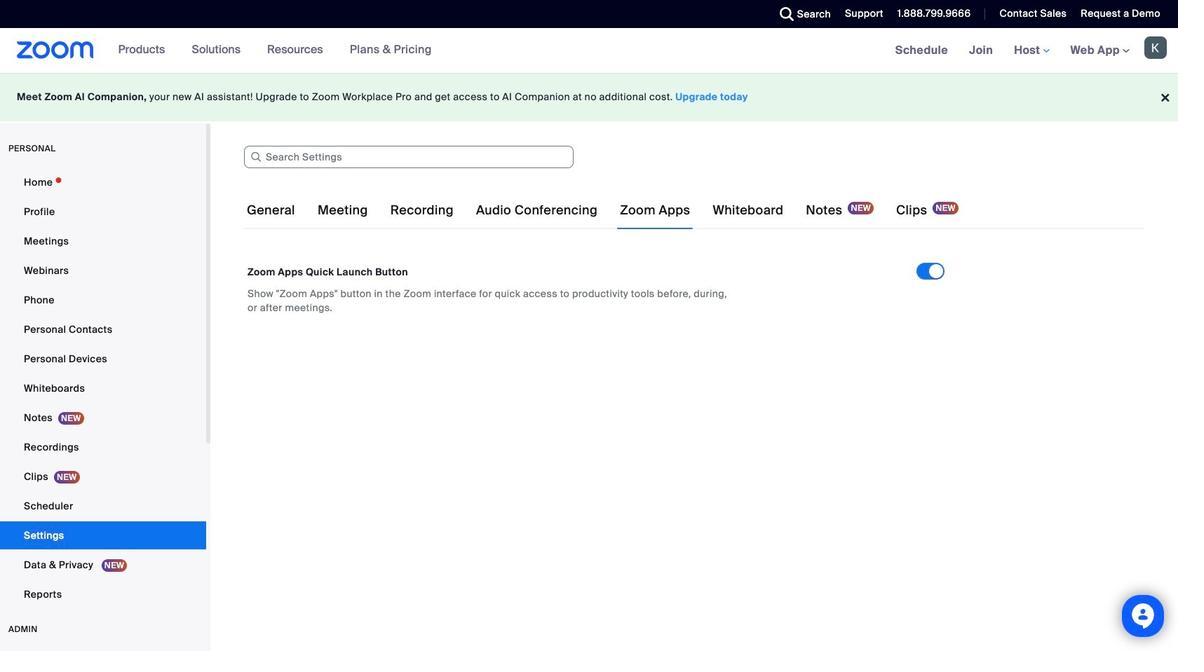 Task type: vqa. For each thing, say whether or not it's contained in the screenshot.
meetings navigation
yes



Task type: describe. For each thing, give the bounding box(es) containing it.
Search Settings text field
[[244, 146, 574, 168]]

profile picture image
[[1144, 36, 1167, 59]]

tabs of my account settings page tab list
[[244, 191, 961, 230]]

personal menu menu
[[0, 168, 206, 610]]



Task type: locate. For each thing, give the bounding box(es) containing it.
footer
[[0, 73, 1178, 121]]

product information navigation
[[108, 28, 442, 73]]

zoom logo image
[[17, 41, 94, 59]]

meetings navigation
[[885, 28, 1178, 74]]

banner
[[0, 28, 1178, 74]]



